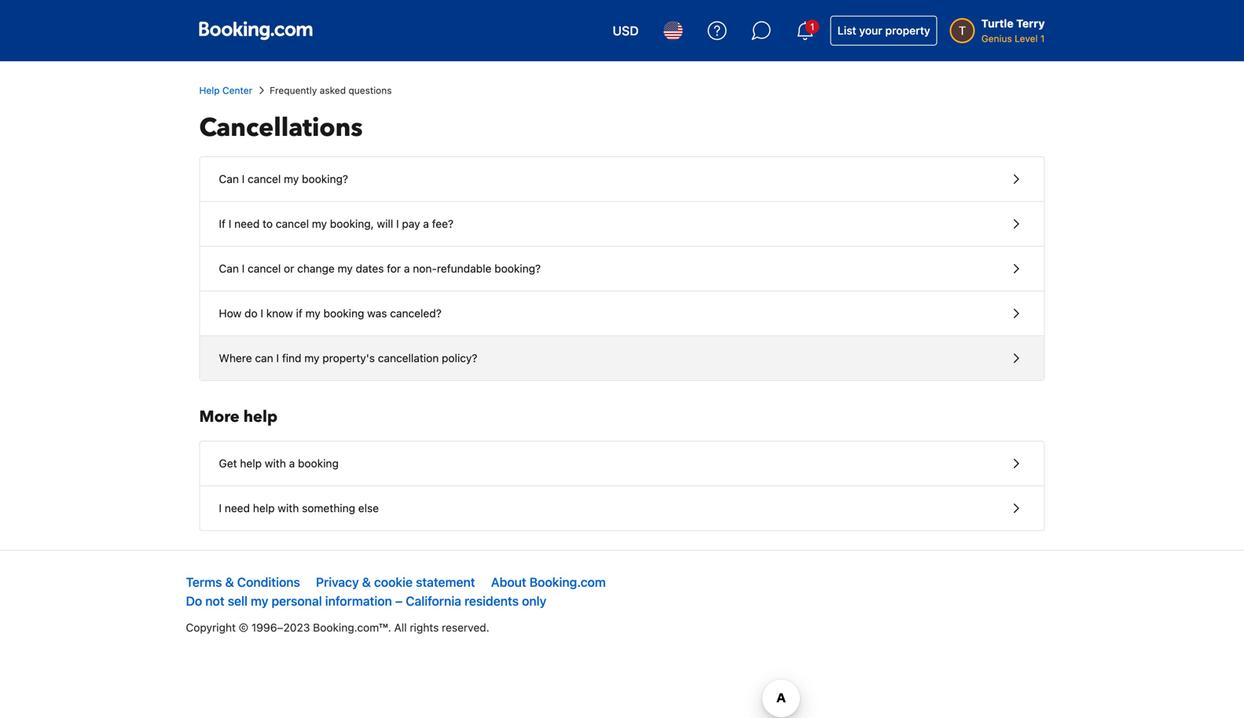 Task type: locate. For each thing, give the bounding box(es) containing it.
&
[[225, 575, 234, 590], [362, 575, 371, 590]]

find
[[282, 352, 302, 365]]

can inside button
[[219, 173, 239, 186]]

my left dates
[[338, 262, 353, 275]]

& up do not sell my personal information – california residents only link
[[362, 575, 371, 590]]

can inside "button"
[[219, 262, 239, 275]]

i inside "button"
[[242, 262, 245, 275]]

booking? inside button
[[302, 173, 348, 186]]

2 vertical spatial help
[[253, 502, 275, 515]]

cancel right to
[[276, 217, 309, 230]]

my down conditions
[[251, 594, 269, 609]]

2 can from the top
[[219, 262, 239, 275]]

can i cancel or change my dates for a non-refundable booking? button
[[200, 247, 1045, 292]]

1 vertical spatial can
[[219, 262, 239, 275]]

2 horizontal spatial a
[[423, 217, 429, 230]]

a inside "button"
[[404, 262, 410, 275]]

2 vertical spatial cancel
[[248, 262, 281, 275]]

frequently
[[270, 85, 317, 96]]

terms & conditions link
[[186, 575, 300, 590]]

help right the more
[[244, 407, 278, 428]]

can up if
[[219, 173, 239, 186]]

my for booking
[[306, 307, 321, 320]]

need
[[235, 217, 260, 230], [225, 502, 250, 515]]

refundable
[[437, 262, 492, 275]]

get
[[219, 457, 237, 470]]

0 vertical spatial cancel
[[248, 173, 281, 186]]

2 & from the left
[[362, 575, 371, 590]]

usd
[[613, 23, 639, 38]]

& for privacy
[[362, 575, 371, 590]]

0 horizontal spatial &
[[225, 575, 234, 590]]

1 vertical spatial help
[[240, 457, 262, 470]]

booking left was
[[324, 307, 364, 320]]

know
[[266, 307, 293, 320]]

fee?
[[432, 217, 454, 230]]

0 vertical spatial need
[[235, 217, 260, 230]]

1 vertical spatial a
[[404, 262, 410, 275]]

0 vertical spatial booking
[[324, 307, 364, 320]]

can for can i cancel my booking?
[[219, 173, 239, 186]]

need left to
[[235, 217, 260, 230]]

help center
[[199, 85, 253, 96]]

with right get
[[265, 457, 286, 470]]

sell
[[228, 594, 248, 609]]

booking?
[[302, 173, 348, 186], [495, 262, 541, 275]]

something
[[302, 502, 356, 515]]

with
[[265, 457, 286, 470], [278, 502, 299, 515]]

1 & from the left
[[225, 575, 234, 590]]

my right if
[[306, 307, 321, 320]]

can
[[219, 173, 239, 186], [219, 262, 239, 275]]

cancellation
[[378, 352, 439, 365]]

a right pay
[[423, 217, 429, 230]]

booking
[[324, 307, 364, 320], [298, 457, 339, 470]]

my for booking,
[[312, 217, 327, 230]]

frequently asked questions
[[270, 85, 392, 96]]

only
[[522, 594, 547, 609]]

all
[[394, 622, 407, 635]]

help right get
[[240, 457, 262, 470]]

my inside "button"
[[338, 262, 353, 275]]

my right find
[[305, 352, 320, 365]]

can i cancel my booking? button
[[200, 157, 1045, 202]]

need down get
[[225, 502, 250, 515]]

i
[[242, 173, 245, 186], [229, 217, 232, 230], [396, 217, 399, 230], [242, 262, 245, 275], [261, 307, 263, 320], [276, 352, 279, 365], [219, 502, 222, 515]]

1 right level
[[1041, 33, 1046, 44]]

1 vertical spatial booking?
[[495, 262, 541, 275]]

0 vertical spatial 1
[[811, 21, 815, 32]]

your
[[860, 24, 883, 37]]

i right if
[[229, 217, 232, 230]]

1 vertical spatial 1
[[1041, 33, 1046, 44]]

questions
[[349, 85, 392, 96]]

booking inside get help with a booking button
[[298, 457, 339, 470]]

rights
[[410, 622, 439, 635]]

1 left "list"
[[811, 21, 815, 32]]

can i cancel my booking?
[[219, 173, 348, 186]]

1 horizontal spatial 1
[[1041, 33, 1046, 44]]

booking? up the if i need to cancel my booking, will i pay a fee?
[[302, 173, 348, 186]]

2 vertical spatial a
[[289, 457, 295, 470]]

–
[[396, 594, 403, 609]]

terms & conditions
[[186, 575, 300, 590]]

about booking.com do not sell my personal information – california residents only
[[186, 575, 606, 609]]

i right will
[[396, 217, 399, 230]]

booking? right "refundable"
[[495, 262, 541, 275]]

0 vertical spatial help
[[244, 407, 278, 428]]

cancel left or
[[248, 262, 281, 275]]

1 horizontal spatial a
[[404, 262, 410, 275]]

my
[[284, 173, 299, 186], [312, 217, 327, 230], [338, 262, 353, 275], [306, 307, 321, 320], [305, 352, 320, 365], [251, 594, 269, 609]]

conditions
[[237, 575, 300, 590]]

help
[[199, 85, 220, 96]]

i up do
[[242, 262, 245, 275]]

a up i need help with something else
[[289, 457, 295, 470]]

1 can from the top
[[219, 173, 239, 186]]

my left booking,
[[312, 217, 327, 230]]

1
[[811, 21, 815, 32], [1041, 33, 1046, 44]]

0 vertical spatial booking?
[[302, 173, 348, 186]]

how
[[219, 307, 242, 320]]

booking,
[[330, 217, 374, 230]]

1 horizontal spatial &
[[362, 575, 371, 590]]

with left 'something'
[[278, 502, 299, 515]]

cookie
[[374, 575, 413, 590]]

i right do
[[261, 307, 263, 320]]

0 horizontal spatial 1
[[811, 21, 815, 32]]

if
[[296, 307, 303, 320]]

cancel inside "button"
[[248, 262, 281, 275]]

1 horizontal spatial booking?
[[495, 262, 541, 275]]

1 vertical spatial cancel
[[276, 217, 309, 230]]

my inside about booking.com do not sell my personal information – california residents only
[[251, 594, 269, 609]]

a
[[423, 217, 429, 230], [404, 262, 410, 275], [289, 457, 295, 470]]

terry
[[1017, 17, 1046, 30]]

can up how
[[219, 262, 239, 275]]

property's
[[323, 352, 375, 365]]

turtle
[[982, 17, 1014, 30]]

i need help with something else button
[[200, 487, 1045, 531]]

booking up 'something'
[[298, 457, 339, 470]]

0 horizontal spatial booking?
[[302, 173, 348, 186]]

& up sell
[[225, 575, 234, 590]]

my for personal
[[251, 594, 269, 609]]

a right for
[[404, 262, 410, 275]]

0 vertical spatial can
[[219, 173, 239, 186]]

1 vertical spatial booking
[[298, 457, 339, 470]]

cancel up to
[[248, 173, 281, 186]]

help for get
[[240, 457, 262, 470]]

help center button
[[199, 83, 253, 98]]

1 vertical spatial need
[[225, 502, 250, 515]]

help down get help with a booking
[[253, 502, 275, 515]]

do
[[186, 594, 202, 609]]

turtle terry genius level 1
[[982, 17, 1046, 44]]

0 vertical spatial a
[[423, 217, 429, 230]]

1996–2023
[[252, 622, 310, 635]]



Task type: describe. For each thing, give the bounding box(es) containing it.
get help with a booking button
[[200, 442, 1045, 487]]

i right can
[[276, 352, 279, 365]]

booking? inside "button"
[[495, 262, 541, 275]]

level
[[1015, 33, 1039, 44]]

my for dates
[[338, 262, 353, 275]]

cancellations
[[199, 111, 363, 145]]

can i cancel or change my dates for a non-refundable booking?
[[219, 262, 541, 275]]

list your property link
[[831, 16, 938, 46]]

cancel for or
[[248, 262, 281, 275]]

more help
[[199, 407, 278, 428]]

can for can i cancel or change my dates for a non-refundable booking?
[[219, 262, 239, 275]]

1 button
[[787, 12, 825, 50]]

if i need to cancel my booking, will i pay a fee?
[[219, 217, 454, 230]]

for
[[387, 262, 401, 275]]

how do i know if my booking was canceled? button
[[200, 292, 1045, 337]]

asked
[[320, 85, 346, 96]]

©
[[239, 622, 249, 635]]

where can i find my property's cancellation policy? button
[[200, 337, 1045, 381]]

copyright © 1996–2023 booking.com™. all rights reserved.
[[186, 622, 490, 635]]

pay
[[402, 217, 420, 230]]

do
[[245, 307, 258, 320]]

copyright
[[186, 622, 236, 635]]

do not sell my personal information – california residents only link
[[186, 594, 547, 609]]

get help with a booking
[[219, 457, 339, 470]]

to
[[263, 217, 273, 230]]

list
[[838, 24, 857, 37]]

i need help with something else
[[219, 502, 379, 515]]

property
[[886, 24, 931, 37]]

dates
[[356, 262, 384, 275]]

center
[[223, 85, 253, 96]]

1 inside 1 button
[[811, 21, 815, 32]]

reserved.
[[442, 622, 490, 635]]

1 vertical spatial with
[[278, 502, 299, 515]]

privacy
[[316, 575, 359, 590]]

my down cancellations
[[284, 173, 299, 186]]

list your property
[[838, 24, 931, 37]]

about booking.com link
[[491, 575, 606, 590]]

if i need to cancel my booking, will i pay a fee? button
[[200, 202, 1045, 247]]

privacy & cookie statement link
[[316, 575, 476, 590]]

non-
[[413, 262, 437, 275]]

1 inside turtle terry genius level 1
[[1041, 33, 1046, 44]]

about
[[491, 575, 527, 590]]

usd button
[[604, 12, 649, 50]]

more
[[199, 407, 240, 428]]

residents
[[465, 594, 519, 609]]

if
[[219, 217, 226, 230]]

booking inside the "how do i know if my booking was canceled?" button
[[324, 307, 364, 320]]

i down get
[[219, 502, 222, 515]]

& for terms
[[225, 575, 234, 590]]

where can i find my property's cancellation policy?
[[219, 352, 478, 365]]

how do i know if my booking was canceled?
[[219, 307, 442, 320]]

booking.com online hotel reservations image
[[199, 21, 313, 40]]

statement
[[416, 575, 476, 590]]

canceled?
[[390, 307, 442, 320]]

0 vertical spatial with
[[265, 457, 286, 470]]

was
[[367, 307, 387, 320]]

where
[[219, 352, 252, 365]]

i down cancellations
[[242, 173, 245, 186]]

cancel for my
[[248, 173, 281, 186]]

genius
[[982, 33, 1013, 44]]

will
[[377, 217, 393, 230]]

personal
[[272, 594, 322, 609]]

information
[[325, 594, 392, 609]]

privacy & cookie statement
[[316, 575, 476, 590]]

or
[[284, 262, 294, 275]]

booking.com
[[530, 575, 606, 590]]

change
[[297, 262, 335, 275]]

not
[[206, 594, 225, 609]]

policy?
[[442, 352, 478, 365]]

can
[[255, 352, 273, 365]]

booking.com™.
[[313, 622, 391, 635]]

else
[[359, 502, 379, 515]]

california
[[406, 594, 462, 609]]

terms
[[186, 575, 222, 590]]

help for more
[[244, 407, 278, 428]]

0 horizontal spatial a
[[289, 457, 295, 470]]



Task type: vqa. For each thing, say whether or not it's contained in the screenshot.
in
no



